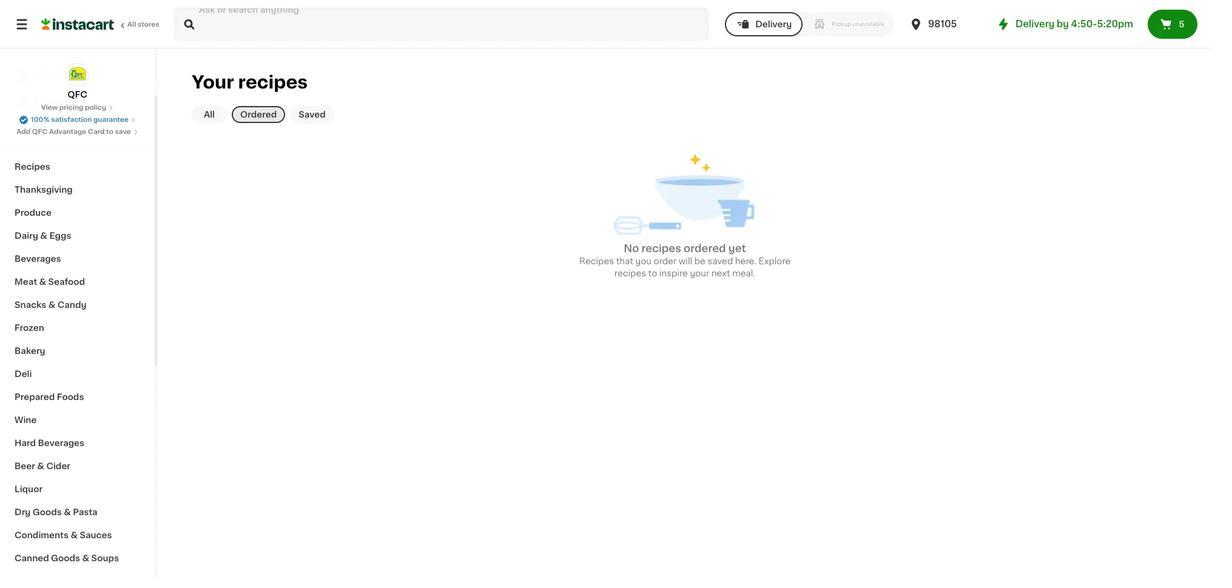 Task type: locate. For each thing, give the bounding box(es) containing it.
recipes up thanksgiving
[[15, 163, 50, 171]]

qfc down lists
[[32, 129, 48, 135]]

0 vertical spatial recipes
[[238, 73, 308, 91]]

will
[[679, 258, 693, 266]]

by
[[1057, 19, 1069, 29]]

seafood
[[48, 278, 85, 286]]

dry
[[15, 509, 31, 517]]

& right meat
[[39, 278, 46, 286]]

recipes left that
[[579, 258, 614, 266]]

buy it again link
[[7, 87, 147, 112]]

canned goods & soups
[[15, 555, 119, 563]]

1 vertical spatial all
[[204, 111, 215, 119]]

None search field
[[174, 7, 710, 41]]

1 horizontal spatial delivery
[[1016, 19, 1055, 29]]

100% satisfaction guarantee button
[[19, 113, 136, 125]]

& left candy
[[48, 301, 55, 309]]

delivery for delivery
[[756, 20, 792, 29]]

0 vertical spatial goods
[[33, 509, 62, 517]]

inspire
[[660, 270, 688, 278]]

98105
[[929, 19, 957, 29]]

1 horizontal spatial to
[[648, 270, 657, 278]]

prepared foods link
[[7, 386, 147, 409]]

goods up condiments
[[33, 509, 62, 517]]

0 vertical spatial qfc
[[68, 90, 87, 99]]

goods
[[33, 509, 62, 517], [51, 555, 80, 563]]

wine link
[[7, 409, 147, 432]]

1 horizontal spatial qfc
[[68, 90, 87, 99]]

all inside "filters" option group
[[204, 111, 215, 119]]

all down your
[[204, 111, 215, 119]]

& left 'eggs'
[[40, 232, 47, 240]]

advantage
[[49, 129, 86, 135]]

deli
[[15, 370, 32, 379]]

& inside meat & seafood link
[[39, 278, 46, 286]]

0 horizontal spatial delivery
[[756, 20, 792, 29]]

1 vertical spatial recipes
[[642, 244, 681, 254]]

add qfc advantage card to save link
[[16, 127, 138, 137]]

prepared foods
[[15, 393, 84, 402]]

dairy & eggs
[[15, 232, 71, 240]]

hard beverages link
[[7, 432, 147, 455]]

0 horizontal spatial all
[[127, 21, 136, 28]]

2 vertical spatial recipes
[[615, 270, 646, 278]]

100%
[[31, 117, 49, 123]]

all stores link
[[41, 7, 160, 41]]

snacks
[[15, 301, 46, 309]]

beer
[[15, 462, 35, 471]]

save
[[115, 129, 131, 135]]

canned goods & soups link
[[7, 547, 147, 570]]

ordered
[[240, 111, 277, 119]]

thanksgiving
[[15, 186, 73, 194]]

delivery inside "button"
[[756, 20, 792, 29]]

candy
[[58, 301, 86, 309]]

& left "soups" on the left of page
[[82, 555, 89, 563]]

all for all stores
[[127, 21, 136, 28]]

goods down the condiments & sauces
[[51, 555, 80, 563]]

qfc inside 'link'
[[32, 129, 48, 135]]

meat & seafood
[[15, 278, 85, 286]]

order
[[654, 258, 677, 266]]

100% satisfaction guarantee
[[31, 117, 129, 123]]

your
[[192, 73, 234, 91]]

hard
[[15, 439, 36, 448]]

condiments & sauces
[[15, 532, 112, 540]]

& inside dairy & eggs link
[[40, 232, 47, 240]]

1 vertical spatial qfc
[[32, 129, 48, 135]]

all inside all stores link
[[127, 21, 136, 28]]

recipes up order
[[642, 244, 681, 254]]

all
[[127, 21, 136, 28], [204, 111, 215, 119]]

soups
[[91, 555, 119, 563]]

delivery
[[1016, 19, 1055, 29], [756, 20, 792, 29]]

all left stores
[[127, 21, 136, 28]]

0 horizontal spatial to
[[106, 129, 113, 135]]

buy
[[34, 95, 51, 104]]

beverages up the cider
[[38, 439, 84, 448]]

& right beer at bottom
[[37, 462, 44, 471]]

& for dairy
[[40, 232, 47, 240]]

goods for canned
[[51, 555, 80, 563]]

dairy
[[15, 232, 38, 240]]

1 vertical spatial to
[[648, 270, 657, 278]]

0 vertical spatial recipes
[[15, 163, 50, 171]]

0 horizontal spatial qfc
[[32, 129, 48, 135]]

that
[[616, 258, 634, 266]]

0 vertical spatial all
[[127, 21, 136, 28]]

1 vertical spatial recipes
[[579, 258, 614, 266]]

& left pasta
[[64, 509, 71, 517]]

to
[[106, 129, 113, 135], [648, 270, 657, 278]]

explore
[[759, 258, 791, 266]]

1 vertical spatial goods
[[51, 555, 80, 563]]

0 horizontal spatial recipes
[[15, 163, 50, 171]]

filters option group
[[192, 104, 334, 126]]

beverages down dairy & eggs on the left of the page
[[15, 255, 61, 263]]

1 horizontal spatial all
[[204, 111, 215, 119]]

5
[[1179, 20, 1185, 29]]

dry goods & pasta
[[15, 509, 97, 517]]

hard beverages
[[15, 439, 84, 448]]

saved
[[299, 111, 326, 119]]

here.
[[735, 258, 757, 266]]

& left sauces
[[71, 532, 78, 540]]

& inside dry goods & pasta link
[[64, 509, 71, 517]]

dry goods & pasta link
[[7, 501, 147, 524]]

add qfc advantage card to save
[[16, 129, 131, 135]]

next
[[712, 270, 731, 278]]

& inside canned goods & soups link
[[82, 555, 89, 563]]

& inside snacks & candy "link"
[[48, 301, 55, 309]]

to down 'you'
[[648, 270, 657, 278]]

& inside condiments & sauces link
[[71, 532, 78, 540]]

recipes
[[238, 73, 308, 91], [642, 244, 681, 254], [615, 270, 646, 278]]

&
[[40, 232, 47, 240], [39, 278, 46, 286], [48, 301, 55, 309], [37, 462, 44, 471], [64, 509, 71, 517], [71, 532, 78, 540], [82, 555, 89, 563]]

recipes for no
[[642, 244, 681, 254]]

stores
[[138, 21, 159, 28]]

to down guarantee
[[106, 129, 113, 135]]

ordered
[[684, 244, 726, 254]]

qfc
[[68, 90, 87, 99], [32, 129, 48, 135]]

liquor link
[[7, 478, 147, 501]]

& inside beer & cider link
[[37, 462, 44, 471]]

to inside no recipes ordered yet recipes that you order will be saved here. explore recipes to inspire your next meal.
[[648, 270, 657, 278]]

qfc up view pricing policy link at the top left
[[68, 90, 87, 99]]

saved
[[708, 258, 733, 266]]

recipes up "filters" option group
[[238, 73, 308, 91]]

1 horizontal spatial recipes
[[579, 258, 614, 266]]

buy it again
[[34, 95, 85, 104]]

0 vertical spatial to
[[106, 129, 113, 135]]

recipes down that
[[615, 270, 646, 278]]

eggs
[[49, 232, 71, 240]]

policy
[[85, 104, 106, 111]]

yet
[[729, 244, 746, 254]]



Task type: vqa. For each thing, say whether or not it's contained in the screenshot.
x in 4 Kirkland Signature Purified Drinking Water, 16.9 fl oz, 40-count 40 x 16.9 fl oz
no



Task type: describe. For each thing, give the bounding box(es) containing it.
& for snacks
[[48, 301, 55, 309]]

delivery by 4:50-5:20pm
[[1016, 19, 1134, 29]]

prepared
[[15, 393, 55, 402]]

delivery button
[[725, 12, 803, 36]]

view pricing policy link
[[41, 103, 114, 113]]

recipes link
[[7, 155, 147, 178]]

thanksgiving link
[[7, 178, 147, 201]]

pricing
[[59, 104, 83, 111]]

you
[[636, 258, 652, 266]]

0 vertical spatial beverages
[[15, 255, 61, 263]]

cider
[[46, 462, 70, 471]]

deli link
[[7, 363, 147, 386]]

condiments
[[15, 532, 69, 540]]

delivery by 4:50-5:20pm link
[[996, 17, 1134, 32]]

be
[[695, 258, 706, 266]]

4:50-
[[1071, 19, 1097, 29]]

& for beer
[[37, 462, 44, 471]]

Search field
[[175, 8, 708, 40]]

beverages link
[[7, 248, 147, 271]]

pasta
[[73, 509, 97, 517]]

guarantee
[[93, 117, 129, 123]]

instacart logo image
[[41, 17, 114, 32]]

frozen
[[15, 324, 44, 333]]

wine
[[15, 416, 37, 425]]

lists
[[34, 120, 55, 128]]

sauces
[[80, 532, 112, 540]]

lists link
[[7, 112, 147, 136]]

satisfaction
[[51, 117, 92, 123]]

card
[[88, 129, 105, 135]]

view
[[41, 104, 58, 111]]

recipes for your
[[238, 73, 308, 91]]

to inside 'link'
[[106, 129, 113, 135]]

all stores
[[127, 21, 159, 28]]

all for all
[[204, 111, 215, 119]]

bakery link
[[7, 340, 147, 363]]

condiments & sauces link
[[7, 524, 147, 547]]

qfc link
[[66, 63, 89, 101]]

frozen link
[[7, 317, 147, 340]]

meat
[[15, 278, 37, 286]]

produce
[[15, 209, 52, 217]]

your
[[690, 270, 710, 278]]

snacks & candy link
[[7, 294, 147, 317]]

add
[[16, 129, 30, 135]]

snacks & candy
[[15, 301, 86, 309]]

recipes inside no recipes ordered yet recipes that you order will be saved here. explore recipes to inspire your next meal.
[[579, 258, 614, 266]]

1 vertical spatial beverages
[[38, 439, 84, 448]]

delivery for delivery by 4:50-5:20pm
[[1016, 19, 1055, 29]]

meal.
[[733, 270, 756, 278]]

98105 button
[[909, 7, 982, 41]]

it
[[53, 95, 59, 104]]

your recipes
[[192, 73, 308, 91]]

& for meat
[[39, 278, 46, 286]]

5 button
[[1148, 10, 1198, 39]]

bakery
[[15, 347, 45, 356]]

beer & cider link
[[7, 455, 147, 478]]

again
[[61, 95, 85, 104]]

shop
[[34, 71, 57, 79]]

qfc inside "link"
[[68, 90, 87, 99]]

view pricing policy
[[41, 104, 106, 111]]

meat & seafood link
[[7, 271, 147, 294]]

qfc logo image
[[66, 63, 89, 86]]

beer & cider
[[15, 462, 70, 471]]

liquor
[[15, 485, 43, 494]]

no recipes ordered yet recipes that you order will be saved here. explore recipes to inspire your next meal.
[[579, 244, 791, 278]]

goods for dry
[[33, 509, 62, 517]]

foods
[[57, 393, 84, 402]]

shop link
[[7, 63, 147, 87]]

& for condiments
[[71, 532, 78, 540]]

5:20pm
[[1097, 19, 1134, 29]]

dairy & eggs link
[[7, 225, 147, 248]]

canned
[[15, 555, 49, 563]]

service type group
[[725, 12, 895, 36]]



